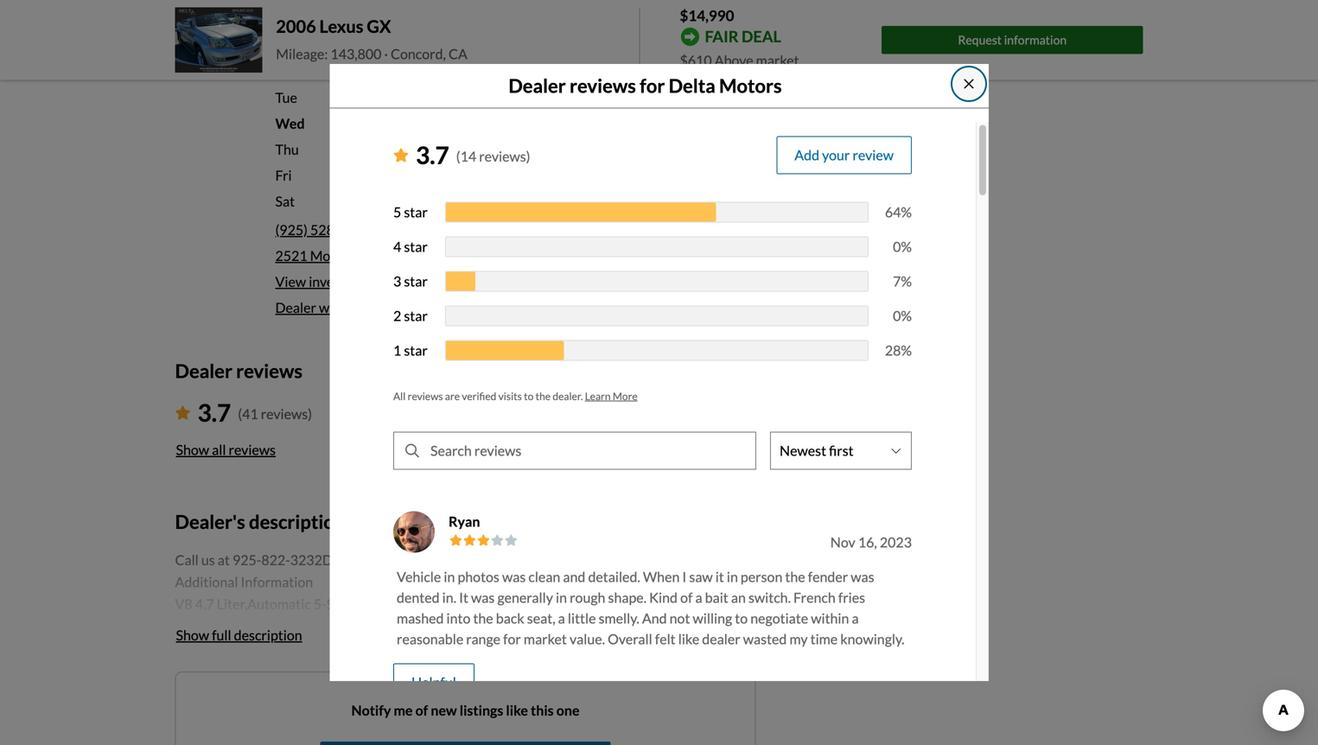 Task type: locate. For each thing, give the bounding box(es) containing it.
at up "photos"
[[453, 552, 466, 568]]

reviews) for 3.7 (14 reviews)
[[479, 148, 530, 165]]

open
[[275, 14, 309, 31]]

when
[[643, 568, 680, 585]]

2 horizontal spatial ca
[[664, 552, 683, 568]]

it
[[459, 589, 469, 606]]

2 star from the top
[[404, 238, 428, 255]]

0 horizontal spatial at
[[218, 552, 230, 568]]

0 horizontal spatial 2521
[[275, 247, 307, 264]]

4 10:00 from the top
[[413, 193, 448, 210]]

2521 down '(925)'
[[275, 247, 307, 264]]

64%
[[885, 204, 912, 220]]

a left little
[[558, 610, 565, 627]]

delta motors image
[[177, 0, 260, 68]]

reviews) inside 3.7 (41 reviews)
[[261, 406, 312, 423]]

reviews) inside 3.7 (14 reviews)
[[479, 148, 530, 165]]

a left bait
[[696, 589, 703, 606]]

concord, right ,
[[413, 247, 468, 264]]

1 horizontal spatial air
[[442, 684, 461, 701]]

3 - from the top
[[476, 141, 481, 158]]

steering,telescoping
[[482, 640, 606, 657]]

french
[[794, 589, 836, 606]]

0 vertical spatial like
[[679, 631, 700, 648]]

1 vertical spatial 0%
[[893, 307, 912, 324]]

1 horizontal spatial monument
[[503, 552, 570, 568]]

0 horizontal spatial reviews)
[[261, 406, 312, 423]]

1 0% from the top
[[893, 238, 912, 255]]

1 horizontal spatial motors
[[719, 74, 782, 97]]

1 vertical spatial 2521
[[468, 552, 500, 568]]

delta
[[669, 74, 716, 97]]

range
[[466, 631, 501, 648]]

add your review
[[795, 147, 894, 163]]

spd
[[326, 596, 349, 613]]

0 horizontal spatial of
[[416, 702, 428, 719]]

(4-
[[457, 618, 474, 635]]

to right visits at the left bottom of page
[[524, 390, 534, 402]]

3.7
[[416, 140, 449, 169], [198, 398, 231, 427]]

2
[[393, 307, 401, 324]]

2 horizontal spatial the
[[785, 568, 806, 585]]

1 vertical spatial 94520
[[685, 552, 725, 568]]

Search reviews field
[[422, 433, 756, 469]]

mashed
[[397, 610, 444, 627]]

0% down 7%
[[893, 307, 912, 324]]

market down seat,
[[524, 631, 567, 648]]

1 vertical spatial description
[[234, 627, 302, 644]]

wasted
[[743, 631, 787, 648]]

0 vertical spatial 3.7
[[416, 140, 449, 169]]

mileage:
[[276, 45, 328, 62]]

search image
[[406, 444, 419, 458]]

1 horizontal spatial at
[[360, 14, 372, 31]]

1 am from the top
[[451, 63, 473, 80]]

at right the us
[[218, 552, 230, 568]]

1 10:00 from the top
[[413, 63, 448, 80]]

am for thu
[[451, 141, 473, 158]]

was right it
[[471, 589, 495, 606]]

show left full
[[176, 627, 209, 644]]

1 horizontal spatial 94520
[[685, 552, 725, 568]]

star right the 3
[[404, 273, 428, 290]]

dealer inside "link"
[[275, 299, 316, 316]]

5 star from the top
[[404, 342, 428, 359]]

4 star from the top
[[404, 307, 428, 324]]

1 horizontal spatial for
[[640, 74, 665, 97]]

10:00 am - 6:00 pm for mon
[[413, 63, 535, 80]]

1 - from the top
[[476, 63, 481, 80]]

this
[[531, 702, 554, 719]]

of inside vehicle in photos was clean and detailed.     when i saw it in person the  fender was dented in. it was generally in rough shape. kind of a bait an switch. french fries mashed into the back seat, a little smelly. and not willing to negotiate within a reasonable range for market value. overall felt like dealer wasted my time knowingly.
[[681, 589, 693, 606]]

am for tue
[[451, 89, 473, 106]]

1 vertical spatial dealer
[[275, 299, 316, 316]]

0 horizontal spatial 94520
[[492, 247, 532, 264]]

of down i
[[681, 589, 693, 606]]

blvd
[[380, 247, 407, 264]]

was up "fries"
[[851, 568, 875, 585]]

0 vertical spatial 0%
[[893, 238, 912, 255]]

ca inside 'call us at 925-822-3232delta motors located at 2521 monument blvd, concord, ca 94520 additional information v8 4.7 liter,automatic 5-spd w/overdrive,4wd,hill ascent control,hill descent control,traction control,stability control,abs (4-wheel),air conditioning,power windows,power door locks,cruise control,power steering,telescoping wheel,am/fm stereo,cassette,cd/mp3 (multi disc),mark levinson sound,navigation system,bluetooth wireless,backup camera,dual air bags,side air bags,dual power seats,leather,third row seat,moon roof,running boards,roof rack,towing pkg,alloy wheels,'
[[664, 552, 683, 568]]

4 am from the top
[[451, 193, 473, 210]]

1 horizontal spatial the
[[536, 390, 551, 402]]

0 horizontal spatial to
[[524, 390, 534, 402]]

94520 up saw
[[685, 552, 725, 568]]

1 star from the top
[[404, 204, 428, 220]]

1 horizontal spatial of
[[681, 589, 693, 606]]

10:00 for thu
[[413, 141, 448, 158]]

0 horizontal spatial like
[[506, 702, 528, 719]]

0 vertical spatial 94520
[[492, 247, 532, 264]]

2 vertical spatial dealer
[[175, 360, 233, 382]]

1 10:00 am - 6:00 pm from the top
[[413, 63, 535, 80]]

at
[[360, 14, 372, 31], [218, 552, 230, 568], [453, 552, 466, 568]]

1 horizontal spatial market
[[756, 52, 799, 69]]

row
[[688, 684, 715, 701]]

star for 1 star
[[404, 342, 428, 359]]

door
[[277, 640, 309, 657]]

air up new at the bottom left
[[442, 684, 461, 701]]

1 horizontal spatial a
[[696, 589, 703, 606]]

am for sat
[[451, 193, 473, 210]]

28%
[[885, 342, 912, 359]]

0 vertical spatial motors
[[719, 74, 782, 97]]

switch.
[[749, 589, 791, 606]]

star for 3 star
[[404, 273, 428, 290]]

3 10:00 from the top
[[413, 141, 448, 158]]

2 vertical spatial ca
[[664, 552, 683, 568]]

1 vertical spatial monument
[[503, 552, 570, 568]]

- for thu
[[476, 141, 481, 158]]

10:00 down 2006 lexus gx mileage: 143,800 · concord, ca
[[413, 63, 448, 80]]

in right it
[[727, 568, 738, 585]]

0 vertical spatial the
[[536, 390, 551, 402]]

0 vertical spatial reviews)
[[479, 148, 530, 165]]

motors inside 'call us at 925-822-3232delta motors located at 2521 monument blvd, concord, ca 94520 additional information v8 4.7 liter,automatic 5-spd w/overdrive,4wd,hill ascent control,hill descent control,traction control,stability control,abs (4-wheel),air conditioning,power windows,power door locks,cruise control,power steering,telescoping wheel,am/fm stereo,cassette,cd/mp3 (multi disc),mark levinson sound,navigation system,bluetooth wireless,backup camera,dual air bags,side air bags,dual power seats,leather,third row seat,moon roof,running boards,roof rack,towing pkg,alloy wheels,'
[[358, 552, 403, 568]]

the left the dealer.
[[536, 390, 551, 402]]

3 10:00 am - 6:00 pm from the top
[[413, 141, 535, 158]]

6:00
[[375, 14, 403, 31], [483, 63, 511, 80], [483, 89, 511, 106], [483, 141, 511, 158], [483, 193, 511, 210]]

show left the all
[[176, 441, 209, 458]]

(925)
[[275, 221, 308, 238]]

view
[[275, 273, 306, 290]]

·
[[384, 45, 388, 62]]

pm for tue
[[514, 89, 535, 106]]

4 - from the top
[[476, 193, 481, 210]]

1 vertical spatial the
[[785, 568, 806, 585]]

reviews
[[570, 74, 636, 97], [236, 360, 303, 382], [408, 390, 443, 402], [229, 441, 276, 458]]

motors up vehicle
[[358, 552, 403, 568]]

0 horizontal spatial ca
[[449, 45, 468, 62]]

descent
[[609, 596, 659, 613]]

0 horizontal spatial dealer
[[175, 360, 233, 382]]

2 - from the top
[[476, 89, 481, 106]]

motors down $610 above market
[[719, 74, 782, 97]]

concord, up detailed.
[[606, 552, 661, 568]]

fender
[[808, 568, 848, 585]]

request information
[[958, 33, 1067, 47]]

for inside vehicle in photos was clean and detailed.     when i saw it in person the  fender was dented in. it was generally in rough shape. kind of a bait an switch. french fries mashed into the back seat, a little smelly. and not willing to negotiate within a reasonable range for market value. overall felt like dealer wasted my time knowingly.
[[503, 631, 521, 648]]

3.7 for 3.7 (41 reviews)
[[198, 398, 231, 427]]

0 horizontal spatial market
[[524, 631, 567, 648]]

in up in.
[[444, 568, 455, 585]]

the
[[536, 390, 551, 402], [785, 568, 806, 585], [473, 610, 493, 627]]

concord, inside 'call us at 925-822-3232delta motors located at 2521 monument blvd, concord, ca 94520 additional information v8 4.7 liter,automatic 5-spd w/overdrive,4wd,hill ascent control,hill descent control,traction control,stability control,abs (4-wheel),air conditioning,power windows,power door locks,cruise control,power steering,telescoping wheel,am/fm stereo,cassette,cd/mp3 (multi disc),mark levinson sound,navigation system,bluetooth wireless,backup camera,dual air bags,side air bags,dual power seats,leather,third row seat,moon roof,running boards,roof rack,towing pkg,alloy wheels,'
[[606, 552, 661, 568]]

0 vertical spatial to
[[524, 390, 534, 402]]

description down liter,automatic
[[234, 627, 302, 644]]

1 vertical spatial ca
[[471, 247, 490, 264]]

0 horizontal spatial monument
[[310, 247, 377, 264]]

concord,
[[391, 45, 446, 62], [413, 247, 468, 264], [606, 552, 661, 568]]

add your review button
[[777, 136, 912, 174]]

2521 up "photos"
[[468, 552, 500, 568]]

reviews) right (14
[[479, 148, 530, 165]]

1 horizontal spatial dealer
[[275, 299, 316, 316]]

description inside button
[[234, 627, 302, 644]]

dealer website
[[275, 299, 367, 316]]

ca up when
[[664, 552, 683, 568]]

add
[[795, 147, 820, 163]]

for left delta
[[640, 74, 665, 97]]

0%
[[893, 238, 912, 255], [893, 307, 912, 324]]

inventory
[[309, 273, 367, 290]]

dealer for dealer website
[[275, 299, 316, 316]]

2 10:00 am - 6:00 pm from the top
[[413, 89, 535, 106]]

reviews for all reviews are verified visits to the dealer. learn more
[[408, 390, 443, 402]]

deal
[[742, 27, 782, 46]]

0 vertical spatial ca
[[449, 45, 468, 62]]

1 horizontal spatial to
[[735, 610, 748, 627]]

0 vertical spatial show
[[176, 441, 209, 458]]

notify
[[351, 702, 391, 719]]

3.7 right star icon
[[416, 140, 449, 169]]

- for tue
[[476, 89, 481, 106]]

in
[[444, 568, 455, 585], [727, 568, 738, 585], [556, 589, 567, 606]]

am
[[451, 63, 473, 80], [451, 89, 473, 106], [451, 141, 473, 158], [451, 193, 473, 210]]

website
[[319, 299, 367, 316]]

10:00 am - 6:00 pm for sat
[[413, 193, 535, 210]]

control,power
[[390, 640, 480, 657]]

(41
[[238, 406, 258, 423]]

into
[[447, 610, 471, 627]]

2006 lexus gx image
[[175, 7, 262, 73]]

disc),mark
[[370, 662, 436, 679]]

3 star from the top
[[404, 273, 428, 290]]

1 vertical spatial market
[[524, 631, 567, 648]]

16,
[[858, 534, 877, 551]]

dealer's description
[[175, 511, 345, 533]]

show inside button
[[176, 627, 209, 644]]

roof,running
[[243, 706, 325, 723]]

star
[[404, 204, 428, 220], [404, 238, 428, 255], [404, 273, 428, 290], [404, 307, 428, 324], [404, 342, 428, 359]]

to inside vehicle in photos was clean and detailed.     when i saw it in person the  fender was dented in. it was generally in rough shape. kind of a bait an switch. french fries mashed into the back seat, a little smelly. and not willing to negotiate within a reasonable range for market value. overall felt like dealer wasted my time knowingly.
[[735, 610, 748, 627]]

1 vertical spatial reviews)
[[261, 406, 312, 423]]

1 vertical spatial for
[[503, 631, 521, 648]]

reviews) right (41
[[261, 406, 312, 423]]

0% up 7%
[[893, 238, 912, 255]]

1 vertical spatial show
[[176, 627, 209, 644]]

2 horizontal spatial dealer
[[509, 74, 566, 97]]

1 vertical spatial motors
[[358, 552, 403, 568]]

at for 6:00
[[360, 14, 372, 31]]

of right the 'me'
[[416, 702, 428, 719]]

reviews inside button
[[229, 441, 276, 458]]

new
[[431, 702, 457, 719]]

0 horizontal spatial the
[[473, 610, 493, 627]]

94520 up "dealer website" "link"
[[492, 247, 532, 264]]

for
[[640, 74, 665, 97], [503, 631, 521, 648]]

4 10:00 am - 6:00 pm from the top
[[413, 193, 535, 210]]

0 vertical spatial market
[[756, 52, 799, 69]]

1 vertical spatial 3.7
[[198, 398, 231, 427]]

at right closes on the top of the page
[[360, 14, 372, 31]]

was up generally at the bottom of page
[[502, 568, 526, 585]]

star right the 1
[[404, 342, 428, 359]]

to down the an
[[735, 610, 748, 627]]

air up notify
[[361, 684, 379, 701]]

2 10:00 from the top
[[413, 89, 448, 106]]

925-
[[233, 552, 261, 568]]

back
[[496, 610, 525, 627]]

additional
[[175, 574, 238, 591]]

1 vertical spatial like
[[506, 702, 528, 719]]

1 horizontal spatial 2521
[[468, 552, 500, 568]]

1 horizontal spatial like
[[679, 631, 700, 648]]

0 horizontal spatial in
[[444, 568, 455, 585]]

closes
[[318, 14, 358, 31]]

like down not
[[679, 631, 700, 648]]

clean
[[529, 568, 561, 585]]

at for 925-
[[218, 552, 230, 568]]

2 vertical spatial the
[[473, 610, 493, 627]]

your
[[822, 147, 850, 163]]

pm for sat
[[514, 193, 535, 210]]

like left this
[[506, 702, 528, 719]]

0 vertical spatial dealer
[[509, 74, 566, 97]]

3.7 right star image
[[198, 398, 231, 427]]

0 horizontal spatial for
[[503, 631, 521, 648]]

boards,roof
[[327, 706, 402, 723]]

the up range
[[473, 610, 493, 627]]

10:00 right star icon
[[413, 141, 448, 158]]

0 horizontal spatial air
[[361, 684, 379, 701]]

ca right ·
[[449, 45, 468, 62]]

camera,dual
[[279, 684, 358, 701]]

concord, right ·
[[391, 45, 446, 62]]

helpful
[[412, 674, 456, 691]]

show full description
[[176, 627, 302, 644]]

more
[[613, 390, 638, 402]]

close modal dealer reviews for delta motors image
[[962, 77, 976, 91]]

0 vertical spatial 2521
[[275, 247, 307, 264]]

a down "fries"
[[852, 610, 859, 627]]

dealer.
[[553, 390, 583, 402]]

0 vertical spatial of
[[681, 589, 693, 606]]

star right 4
[[404, 238, 428, 255]]

1 horizontal spatial 3.7
[[416, 140, 449, 169]]

reviews) for 3.7 (41 reviews)
[[261, 406, 312, 423]]

0% for 2 star
[[893, 307, 912, 324]]

dealer website link
[[275, 297, 756, 318]]

show all reviews button
[[175, 431, 277, 469]]

(925) 528-4413
[[275, 221, 371, 238]]

1 vertical spatial to
[[735, 610, 748, 627]]

10:00 up 3.7 (14 reviews)
[[413, 89, 448, 106]]

monument up clean
[[503, 552, 570, 568]]

ca up "dealer website" "link"
[[471, 247, 490, 264]]

10:00 right the 5
[[413, 193, 448, 210]]

learn
[[585, 390, 611, 402]]

1 horizontal spatial ca
[[471, 247, 490, 264]]

1 horizontal spatial reviews)
[[479, 148, 530, 165]]

star for 5 star
[[404, 204, 428, 220]]

to
[[524, 390, 534, 402], [735, 610, 748, 627]]

reviews for dealer reviews
[[236, 360, 303, 382]]

2 vertical spatial concord,
[[606, 552, 661, 568]]

star right the 5
[[404, 204, 428, 220]]

for down the back
[[503, 631, 521, 648]]

market down deal
[[756, 52, 799, 69]]

show full description button
[[175, 616, 303, 654]]

3.7 inside dialog
[[416, 140, 449, 169]]

0 vertical spatial concord,
[[391, 45, 446, 62]]

am for mon
[[451, 63, 473, 80]]

1 show from the top
[[176, 441, 209, 458]]

2 0% from the top
[[893, 307, 912, 324]]

wheel,am/fm
[[608, 640, 699, 657]]

in.
[[442, 589, 457, 606]]

monument inside 'call us at 925-822-3232delta motors located at 2521 monument blvd, concord, ca 94520 additional information v8 4.7 liter,automatic 5-spd w/overdrive,4wd,hill ascent control,hill descent control,traction control,stability control,abs (4-wheel),air conditioning,power windows,power door locks,cruise control,power steering,telescoping wheel,am/fm stereo,cassette,cd/mp3 (multi disc),mark levinson sound,navigation system,bluetooth wireless,backup camera,dual air bags,side air bags,dual power seats,leather,third row seat,moon roof,running boards,roof rack,towing pkg,alloy wheels,'
[[503, 552, 570, 568]]

vehicle
[[397, 568, 441, 585]]

ryan image
[[393, 511, 435, 553]]

star for 2 star
[[404, 307, 428, 324]]

seat,
[[527, 610, 556, 627]]

dealer inside the 3.7 dialog
[[509, 74, 566, 97]]

open closes at 6:00 pm
[[275, 14, 427, 31]]

2 show from the top
[[176, 627, 209, 644]]

star right 2
[[404, 307, 428, 324]]

pm for thu
[[514, 141, 535, 158]]

2521 inside 'call us at 925-822-3232delta motors located at 2521 monument blvd, concord, ca 94520 additional information v8 4.7 liter,automatic 5-spd w/overdrive,4wd,hill ascent control,hill descent control,traction control,stability control,abs (4-wheel),air conditioning,power windows,power door locks,cruise control,power steering,telescoping wheel,am/fm stereo,cassette,cd/mp3 (multi disc),mark levinson sound,navigation system,bluetooth wireless,backup camera,dual air bags,side air bags,dual power seats,leather,third row seat,moon roof,running boards,roof rack,towing pkg,alloy wheels,'
[[468, 552, 500, 568]]

show inside button
[[176, 441, 209, 458]]

1 vertical spatial of
[[416, 702, 428, 719]]

3 am from the top
[[451, 141, 473, 158]]

monument up inventory
[[310, 247, 377, 264]]

0 horizontal spatial motors
[[358, 552, 403, 568]]

in down and on the left bottom
[[556, 589, 567, 606]]

3.7 for 3.7 (14 reviews)
[[416, 140, 449, 169]]

description up '822-'
[[249, 511, 345, 533]]

the up 'french' at the bottom right
[[785, 568, 806, 585]]

2 am from the top
[[451, 89, 473, 106]]

0 horizontal spatial 3.7
[[198, 398, 231, 427]]



Task type: describe. For each thing, give the bounding box(es) containing it.
1 air from the left
[[361, 684, 379, 701]]

rough
[[570, 589, 606, 606]]

are
[[445, 390, 460, 402]]

control,abs
[[379, 618, 454, 635]]

wireless,backup
[[175, 684, 276, 701]]

4413
[[339, 221, 371, 238]]

negotiate
[[751, 610, 809, 627]]

felt
[[655, 631, 676, 648]]

seats,leather,third
[[569, 684, 685, 701]]

market inside vehicle in photos was clean and detailed.     when i saw it in person the  fender was dented in. it was generally in rough shape. kind of a bait an switch. french fries mashed into the back seat, a little smelly. and not willing to negotiate within a reasonable range for market value. overall felt like dealer wasted my time knowingly.
[[524, 631, 567, 648]]

5-
[[314, 596, 326, 613]]

fries
[[839, 589, 866, 606]]

star for 4 star
[[404, 238, 428, 255]]

dealer reviews for delta motors
[[509, 74, 782, 97]]

star image
[[175, 406, 191, 420]]

call
[[175, 552, 199, 568]]

liter,automatic
[[217, 596, 311, 613]]

$14,990
[[680, 6, 735, 24]]

nov
[[831, 534, 856, 551]]

5
[[393, 204, 401, 220]]

10:00 for sat
[[413, 193, 448, 210]]

2 horizontal spatial at
[[453, 552, 466, 568]]

2 horizontal spatial a
[[852, 610, 859, 627]]

dealer for dealer reviews
[[175, 360, 233, 382]]

star image
[[393, 148, 409, 162]]

2 star
[[393, 307, 428, 324]]

3.7 (41 reviews)
[[198, 398, 312, 427]]

1
[[393, 342, 401, 359]]

10:00 for mon
[[413, 63, 448, 80]]

and
[[642, 610, 667, 627]]

94520 inside 'call us at 925-822-3232delta motors located at 2521 monument blvd, concord, ca 94520 additional information v8 4.7 liter,automatic 5-spd w/overdrive,4wd,hill ascent control,hill descent control,traction control,stability control,abs (4-wheel),air conditioning,power windows,power door locks,cruise control,power steering,telescoping wheel,am/fm stereo,cassette,cd/mp3 (multi disc),mark levinson sound,navigation system,bluetooth wireless,backup camera,dual air bags,side air bags,dual power seats,leather,third row seat,moon roof,running boards,roof rack,towing pkg,alloy wheels,'
[[685, 552, 725, 568]]

6:00 for tue
[[483, 89, 511, 106]]

mon
[[275, 63, 304, 80]]

6:00 for mon
[[483, 63, 511, 80]]

dealer for dealer reviews for delta motors
[[509, 74, 566, 97]]

located
[[406, 552, 451, 568]]

view inventory link
[[275, 273, 367, 290]]

like inside vehicle in photos was clean and detailed.     when i saw it in person the  fender was dented in. it was generally in rough shape. kind of a bait an switch. french fries mashed into the back seat, a little smelly. and not willing to negotiate within a reasonable range for market value. overall felt like dealer wasted my time knowingly.
[[679, 631, 700, 648]]

show for call
[[176, 627, 209, 644]]

learn more link
[[585, 390, 638, 402]]

motors inside the 3.7 dialog
[[719, 74, 782, 97]]

,
[[407, 247, 410, 264]]

2 air from the left
[[442, 684, 461, 701]]

10:00 am - 6:00 pm for tue
[[413, 89, 535, 106]]

0 horizontal spatial a
[[558, 610, 565, 627]]

control,hill
[[535, 596, 606, 613]]

overall
[[608, 631, 653, 648]]

sound,navigation
[[495, 662, 602, 679]]

ryan
[[449, 513, 480, 530]]

(14
[[456, 148, 477, 165]]

fri
[[275, 167, 292, 184]]

528-
[[310, 221, 339, 238]]

knowingly.
[[841, 631, 905, 648]]

notify me of new listings like this one
[[351, 702, 580, 719]]

dealer reviews
[[175, 360, 303, 382]]

ca inside 2006 lexus gx mileage: 143,800 · concord, ca
[[449, 45, 468, 62]]

concord, inside 2006 lexus gx mileage: 143,800 · concord, ca
[[391, 45, 446, 62]]

rack,towing
[[405, 706, 479, 723]]

$610
[[680, 52, 712, 69]]

1 horizontal spatial in
[[556, 589, 567, 606]]

wheel),air
[[474, 618, 539, 635]]

sat
[[275, 193, 295, 210]]

reasonable
[[397, 631, 464, 648]]

- for mon
[[476, 63, 481, 80]]

fair deal
[[705, 27, 782, 46]]

2006
[[276, 16, 316, 37]]

3.7 (14 reviews)
[[416, 140, 530, 169]]

value.
[[570, 631, 605, 648]]

3.7 dialog
[[330, 64, 989, 745]]

4 star
[[393, 238, 428, 255]]

photos
[[458, 568, 500, 585]]

10:00 am - 6:00 pm for thu
[[413, 141, 535, 158]]

lexus
[[320, 16, 364, 37]]

- for sat
[[476, 193, 481, 210]]

stereo,cassette,cd/mp3
[[175, 662, 328, 679]]

reviews for dealer reviews for delta motors
[[570, 74, 636, 97]]

all
[[212, 441, 226, 458]]

view inventory
[[275, 273, 367, 290]]

vehicle in photos was clean and detailed.     when i saw it in person the  fender was dented in. it was generally in rough shape. kind of a bait an switch. french fries mashed into the back seat, a little smelly. and not willing to negotiate within a reasonable range for market value. overall felt like dealer wasted my time knowingly.
[[397, 568, 905, 648]]

6:00 for thu
[[483, 141, 511, 158]]

and
[[563, 568, 586, 585]]

power
[[527, 684, 566, 701]]

6:00 for sat
[[483, 193, 511, 210]]

all
[[393, 390, 406, 402]]

822-
[[261, 552, 290, 568]]

levinson
[[439, 662, 492, 679]]

shape.
[[608, 589, 647, 606]]

gx
[[367, 16, 391, 37]]

information
[[1004, 33, 1067, 47]]

i
[[683, 568, 687, 585]]

dealer
[[702, 631, 741, 648]]

control,stability
[[276, 618, 376, 635]]

pm for mon
[[514, 63, 535, 80]]

0 vertical spatial description
[[249, 511, 345, 533]]

2 horizontal spatial in
[[727, 568, 738, 585]]

$610 above market
[[680, 52, 799, 69]]

generally
[[498, 589, 553, 606]]

0 horizontal spatial was
[[471, 589, 495, 606]]

locks,cruise
[[311, 640, 388, 657]]

show for 3.7
[[176, 441, 209, 458]]

1 vertical spatial concord,
[[413, 247, 468, 264]]

3232delta
[[290, 552, 356, 568]]

one
[[557, 702, 580, 719]]

0 vertical spatial monument
[[310, 247, 377, 264]]

visits
[[499, 390, 522, 402]]

blvd,
[[573, 552, 603, 568]]

10:00 for tue
[[413, 89, 448, 106]]

bags,side
[[382, 684, 440, 701]]

little
[[568, 610, 596, 627]]

information
[[241, 574, 313, 591]]

0% for 4 star
[[893, 238, 912, 255]]

w/overdrive,4wd,hill
[[352, 596, 488, 613]]

1 horizontal spatial was
[[502, 568, 526, 585]]

bags,dual
[[464, 684, 524, 701]]

2 horizontal spatial was
[[851, 568, 875, 585]]

0 vertical spatial for
[[640, 74, 665, 97]]

all reviews are verified visits to the dealer. learn more
[[393, 390, 638, 402]]

kind
[[649, 589, 678, 606]]



Task type: vqa. For each thing, say whether or not it's contained in the screenshot.
rightmost reviews)
yes



